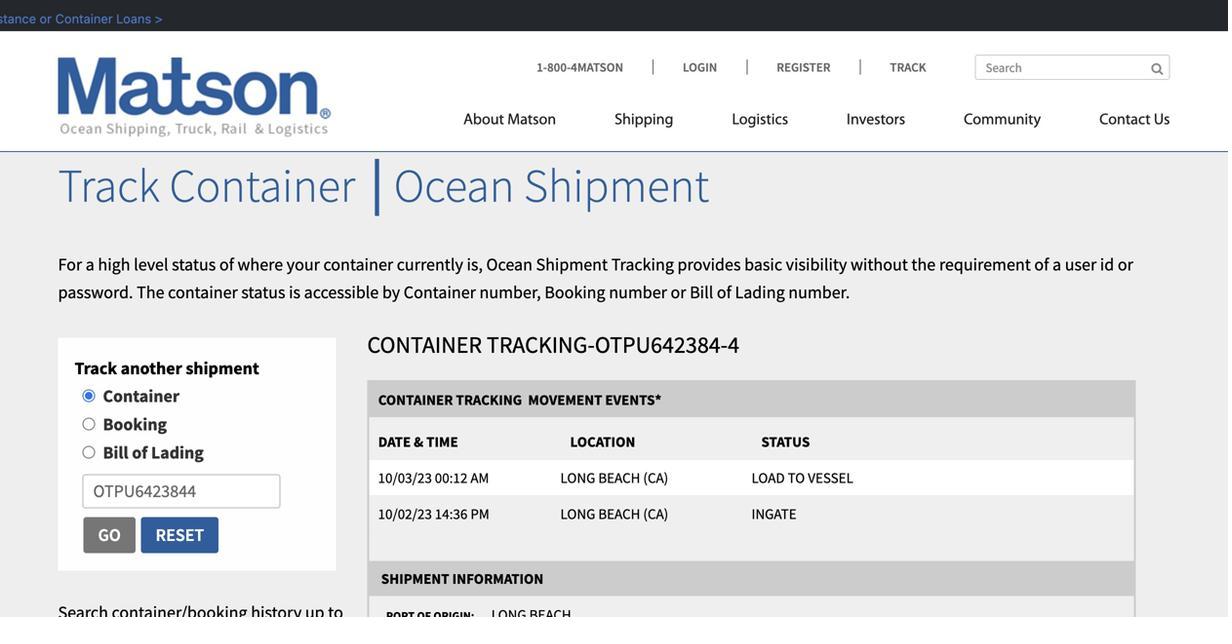 Task type: vqa. For each thing, say whether or not it's contained in the screenshot.
the by
yes



Task type: describe. For each thing, give the bounding box(es) containing it.
about matson
[[464, 113, 557, 128]]

login
[[683, 59, 718, 75]]

1 vertical spatial bill
[[103, 442, 129, 464]]

basic
[[745, 254, 783, 276]]

investors
[[847, 113, 906, 128]]

of left where
[[219, 254, 234, 276]]

4
[[728, 330, 740, 360]]

1 vertical spatial booking
[[103, 414, 167, 436]]

2 a from the left
[[1053, 254, 1062, 276]]

│ocean
[[365, 156, 515, 215]]

long beach (ca) for am
[[561, 469, 669, 487]]

800-
[[548, 59, 571, 75]]

beach for pm
[[599, 505, 641, 523]]

blue matson logo with ocean, shipping, truck, rail and logistics written beneath it. image
[[58, 58, 331, 138]]

about matson link
[[464, 103, 586, 143]]

container tracking   movement events*
[[369, 391, 662, 409]]

shipment information
[[369, 570, 544, 588]]

search image
[[1152, 62, 1164, 75]]

Container radio
[[82, 390, 95, 403]]

password.
[[58, 282, 133, 304]]

10/02/23
[[378, 505, 432, 523]]

bill inside the for a high level status of where your container currently is, ocean shipment tracking provides basic visibility without the requirement of a user id or password. the container status is accessible by container number, booking number or bill of lading number.
[[690, 282, 714, 304]]

am
[[471, 469, 489, 487]]

contact us link
[[1071, 103, 1171, 143]]

10/02/23 14:36 pm
[[369, 505, 490, 523]]

4matson
[[571, 59, 624, 75]]

Bill of Lading radio
[[82, 446, 95, 459]]

track for track link
[[891, 59, 927, 75]]

time
[[427, 433, 458, 451]]

information
[[453, 570, 544, 588]]

provides
[[678, 254, 741, 276]]

events*
[[606, 391, 662, 409]]

00:12
[[435, 469, 468, 487]]

about
[[464, 113, 504, 128]]

1-800-4matson
[[537, 59, 624, 75]]

is,
[[467, 254, 483, 276]]

number
[[609, 282, 668, 304]]

load to vessel
[[752, 469, 854, 487]]

of right "bill of lading" radio
[[132, 442, 148, 464]]

(ca) for ingate
[[644, 505, 669, 523]]

1-800-4matson link
[[537, 59, 653, 75]]

10/03/23
[[378, 469, 432, 487]]

where
[[238, 254, 283, 276]]

for a high level status of where your container currently is, ocean shipment tracking provides basic visibility without the requirement of a user id or password. the container status is accessible by container number, booking number or bill of lading number.
[[58, 254, 1134, 304]]

your
[[287, 254, 320, 276]]

without
[[851, 254, 909, 276]]

community
[[964, 113, 1042, 128]]

shipping
[[615, 113, 674, 128]]

is
[[289, 282, 301, 304]]

track container │ocean shipment
[[58, 156, 710, 215]]

container for container tracking   movement events*
[[378, 391, 453, 409]]

0 vertical spatial shipment
[[524, 156, 710, 215]]

contact
[[1100, 113, 1151, 128]]

high
[[98, 254, 130, 276]]

accessible
[[304, 282, 379, 304]]

top menu navigation
[[464, 103, 1171, 143]]

to
[[788, 469, 805, 487]]

visibility
[[786, 254, 848, 276]]

long for pm
[[561, 505, 596, 523]]

logistics
[[732, 113, 789, 128]]

tracking
[[612, 254, 674, 276]]

investors link
[[818, 103, 935, 143]]

otpu642384-
[[595, 330, 728, 360]]

(ca) for load to vessel
[[644, 469, 669, 487]]

long for am
[[561, 469, 596, 487]]



Task type: locate. For each thing, give the bounding box(es) containing it.
ocean
[[487, 254, 533, 276]]

container up date & time
[[378, 391, 453, 409]]

Booking radio
[[82, 418, 95, 431]]

1 long from the top
[[561, 469, 596, 487]]

container down another
[[103, 386, 180, 408]]

shipment down 10/02/23
[[381, 570, 450, 588]]

shipping link
[[586, 103, 703, 143]]

community link
[[935, 103, 1071, 143]]

booking up container tracking-otpu642384-4
[[545, 282, 606, 304]]

Search search field
[[976, 55, 1171, 80]]

container for container tracking-otpu642384-4
[[367, 330, 482, 360]]

shipment
[[524, 156, 710, 215], [536, 254, 608, 276], [381, 570, 450, 588]]

track link
[[860, 59, 927, 75]]

container down 'currently'
[[404, 282, 476, 304]]

vessel
[[808, 469, 854, 487]]

0 vertical spatial lading
[[735, 282, 785, 304]]

1 horizontal spatial a
[[1053, 254, 1062, 276]]

2 vertical spatial shipment
[[381, 570, 450, 588]]

load
[[752, 469, 785, 487]]

1 vertical spatial lading
[[151, 442, 204, 464]]

0 vertical spatial status
[[172, 254, 216, 276]]

1 vertical spatial beach
[[599, 505, 641, 523]]

10/03/23 00:12 am
[[369, 469, 489, 487]]

0 vertical spatial track
[[891, 59, 927, 75]]

container up accessible at the left
[[324, 254, 393, 276]]

of left the user at the top of page
[[1035, 254, 1050, 276]]

1 vertical spatial status
[[241, 282, 285, 304]]

booking
[[545, 282, 606, 304], [103, 414, 167, 436]]

the
[[137, 282, 164, 304]]

date & time
[[369, 433, 458, 451]]

0 vertical spatial booking
[[545, 282, 606, 304]]

1 (ca) from the top
[[644, 469, 669, 487]]

1 a from the left
[[86, 254, 95, 276]]

ingate
[[752, 505, 797, 523]]

0 vertical spatial or
[[1118, 254, 1134, 276]]

status down where
[[241, 282, 285, 304]]

0 vertical spatial long beach (ca)
[[561, 469, 669, 487]]

the
[[912, 254, 936, 276]]

1-
[[537, 59, 548, 75]]

container for container
[[103, 386, 180, 408]]

requirement
[[940, 254, 1032, 276]]

0 horizontal spatial booking
[[103, 414, 167, 436]]

container up where
[[169, 156, 355, 215]]

Enter Container # text field
[[82, 475, 281, 509]]

lading down basic
[[735, 282, 785, 304]]

date
[[378, 433, 411, 451]]

container
[[324, 254, 393, 276], [168, 282, 238, 304]]

2 vertical spatial track
[[75, 358, 117, 380]]

1 beach from the top
[[599, 469, 641, 487]]

bill down provides
[[690, 282, 714, 304]]

booking up bill of lading
[[103, 414, 167, 436]]

1 long beach (ca) from the top
[[561, 469, 669, 487]]

1 horizontal spatial status
[[241, 282, 285, 304]]

track for track container │ocean shipment
[[58, 156, 160, 215]]

1 horizontal spatial or
[[1118, 254, 1134, 276]]

shipment inside the for a high level status of where your container currently is, ocean shipment tracking provides basic visibility without the requirement of a user id or password. the container status is accessible by container number, booking number or bill of lading number.
[[536, 254, 608, 276]]

shipment down shipping link at the top of page
[[524, 156, 710, 215]]

track up container radio
[[75, 358, 117, 380]]

0 horizontal spatial bill
[[103, 442, 129, 464]]

logistics link
[[703, 103, 818, 143]]

None search field
[[976, 55, 1171, 80]]

1 vertical spatial shipment
[[536, 254, 608, 276]]

status right level
[[172, 254, 216, 276]]

movement
[[528, 391, 603, 409]]

0 horizontal spatial or
[[671, 282, 687, 304]]

2 long from the top
[[561, 505, 596, 523]]

bill right "bill of lading" radio
[[103, 442, 129, 464]]

container right the
[[168, 282, 238, 304]]

tracking-
[[487, 330, 595, 360]]

&
[[414, 433, 424, 451]]

2 (ca) from the top
[[644, 505, 669, 523]]

0 vertical spatial beach
[[599, 469, 641, 487]]

booking inside the for a high level status of where your container currently is, ocean shipment tracking provides basic visibility without the requirement of a user id or password. the container status is accessible by container number, booking number or bill of lading number.
[[545, 282, 606, 304]]

long beach (ca)
[[561, 469, 669, 487], [561, 505, 669, 523]]

track another shipment
[[75, 358, 259, 380]]

1 vertical spatial long beach (ca)
[[561, 505, 669, 523]]

register link
[[747, 59, 860, 75]]

track up high
[[58, 156, 160, 215]]

2 beach from the top
[[599, 505, 641, 523]]

a left the user at the top of page
[[1053, 254, 1062, 276]]

1 horizontal spatial container
[[324, 254, 393, 276]]

beach
[[599, 469, 641, 487], [599, 505, 641, 523]]

0 horizontal spatial container
[[168, 282, 238, 304]]

track
[[891, 59, 927, 75], [58, 156, 160, 215], [75, 358, 117, 380]]

lading
[[735, 282, 785, 304], [151, 442, 204, 464]]

1 vertical spatial or
[[671, 282, 687, 304]]

bill
[[690, 282, 714, 304], [103, 442, 129, 464]]

shipment
[[186, 358, 259, 380]]

or
[[1118, 254, 1134, 276], [671, 282, 687, 304]]

by
[[383, 282, 400, 304]]

a
[[86, 254, 95, 276], [1053, 254, 1062, 276]]

location
[[571, 433, 636, 451]]

1 vertical spatial track
[[58, 156, 160, 215]]

track up 'investors'
[[891, 59, 927, 75]]

track for track another shipment
[[75, 358, 117, 380]]

container tracking-otpu642384-4
[[367, 330, 740, 360]]

or right number
[[671, 282, 687, 304]]

shipment right ocean
[[536, 254, 608, 276]]

lading up enter container # text box
[[151, 442, 204, 464]]

number,
[[480, 282, 541, 304]]

14:36
[[435, 505, 468, 523]]

pm
[[471, 505, 490, 523]]

0 horizontal spatial status
[[172, 254, 216, 276]]

status
[[762, 433, 810, 451]]

register
[[777, 59, 831, 75]]

2 long beach (ca) from the top
[[561, 505, 669, 523]]

level
[[134, 254, 168, 276]]

0 vertical spatial (ca)
[[644, 469, 669, 487]]

1 vertical spatial long
[[561, 505, 596, 523]]

long
[[561, 469, 596, 487], [561, 505, 596, 523]]

(ca)
[[644, 469, 669, 487], [644, 505, 669, 523]]

bill of lading
[[103, 442, 204, 464]]

another
[[121, 358, 182, 380]]

login link
[[653, 59, 747, 75]]

or right id
[[1118, 254, 1134, 276]]

beach for am
[[599, 469, 641, 487]]

lading inside the for a high level status of where your container currently is, ocean shipment tracking provides basic visibility without the requirement of a user id or password. the container status is accessible by container number, booking number or bill of lading number.
[[735, 282, 785, 304]]

1 horizontal spatial lading
[[735, 282, 785, 304]]

number.
[[789, 282, 851, 304]]

0 vertical spatial bill
[[690, 282, 714, 304]]

user
[[1066, 254, 1097, 276]]

container inside the for a high level status of where your container currently is, ocean shipment tracking provides basic visibility without the requirement of a user id or password. the container status is accessible by container number, booking number or bill of lading number.
[[404, 282, 476, 304]]

a right for
[[86, 254, 95, 276]]

for
[[58, 254, 82, 276]]

of
[[219, 254, 234, 276], [1035, 254, 1050, 276], [717, 282, 732, 304], [132, 442, 148, 464]]

id
[[1101, 254, 1115, 276]]

1 horizontal spatial bill
[[690, 282, 714, 304]]

0 vertical spatial container
[[324, 254, 393, 276]]

matson
[[508, 113, 557, 128]]

container down 'by'
[[367, 330, 482, 360]]

1 vertical spatial container
[[168, 282, 238, 304]]

us
[[1155, 113, 1171, 128]]

long beach (ca) for pm
[[561, 505, 669, 523]]

None button
[[82, 517, 137, 555], [140, 517, 220, 555], [82, 517, 137, 555], [140, 517, 220, 555]]

status
[[172, 254, 216, 276], [241, 282, 285, 304]]

1 horizontal spatial booking
[[545, 282, 606, 304]]

0 horizontal spatial lading
[[151, 442, 204, 464]]

of down provides
[[717, 282, 732, 304]]

currently
[[397, 254, 464, 276]]

0 horizontal spatial a
[[86, 254, 95, 276]]

1 vertical spatial (ca)
[[644, 505, 669, 523]]

0 vertical spatial long
[[561, 469, 596, 487]]

container
[[169, 156, 355, 215], [404, 282, 476, 304], [367, 330, 482, 360], [103, 386, 180, 408], [378, 391, 453, 409]]

contact us
[[1100, 113, 1171, 128]]



